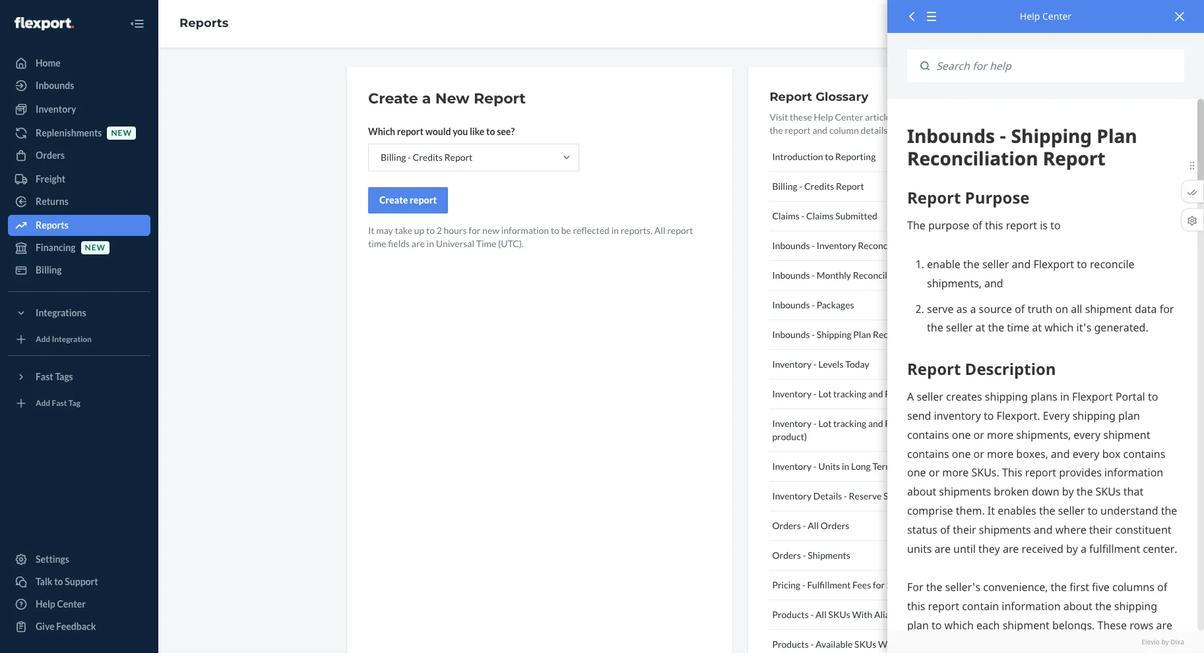 Task type: locate. For each thing, give the bounding box(es) containing it.
orders up orders - shipments
[[772, 521, 801, 532]]

center inside the 'visit these help center articles to get a description of the report and column details.'
[[835, 111, 863, 123]]

pricing
[[772, 580, 800, 591]]

help center link
[[8, 594, 150, 616]]

inventory inside inventory details - reserve storage button
[[772, 491, 812, 502]]

0 vertical spatial storage
[[895, 461, 926, 472]]

inbounds inside inbounds - packages button
[[772, 300, 810, 311]]

- inside inventory - lot tracking and fefo (single product)
[[813, 418, 817, 429]]

tag
[[68, 399, 80, 409]]

1 vertical spatial fefo
[[885, 418, 908, 429]]

in left reports.
[[611, 225, 619, 236]]

inbounds inside inbounds link
[[36, 80, 74, 91]]

- right pricing
[[802, 580, 805, 591]]

1 horizontal spatial billing
[[381, 152, 406, 163]]

1 vertical spatial billing - credits report
[[772, 181, 864, 192]]

description
[[928, 111, 974, 123]]

inventory inside inventory - lot tracking and fefo (all products) button
[[772, 389, 812, 400]]

reports.
[[621, 225, 653, 236]]

counts for products - all skus with alias counts
[[896, 610, 925, 621]]

reports
[[179, 16, 228, 30], [36, 220, 68, 231]]

inventory inside 'inventory' link
[[36, 104, 76, 115]]

today
[[845, 359, 869, 370]]

1 vertical spatial credits
[[804, 181, 834, 192]]

fast inside dropdown button
[[36, 371, 53, 383]]

2 vertical spatial reconciliation
[[873, 329, 930, 340]]

1 horizontal spatial billing - credits report
[[772, 181, 864, 192]]

all up orders - shipments
[[808, 521, 819, 532]]

1 vertical spatial skus
[[828, 610, 850, 621]]

fefo left (single
[[885, 418, 908, 429]]

to inside button
[[825, 151, 833, 162]]

1 vertical spatial in
[[427, 238, 434, 249]]

- up orders - shipments
[[803, 521, 806, 532]]

1 vertical spatial new
[[482, 225, 499, 236]]

with
[[852, 610, 872, 621], [878, 639, 898, 651]]

details.
[[861, 125, 890, 136]]

storage right reserve
[[883, 491, 915, 502]]

1 vertical spatial lot
[[818, 418, 832, 429]]

0 horizontal spatial claims
[[772, 210, 799, 222]]

and down inventory - lot tracking and fefo (all products) button
[[868, 418, 883, 429]]

give feedback button
[[8, 617, 150, 638]]

0 vertical spatial billing
[[381, 152, 406, 163]]

information
[[501, 225, 549, 236]]

monthly
[[817, 270, 851, 281]]

inbounds inside inbounds - shipping plan reconciliation button
[[772, 329, 810, 340]]

for inside it may take up to 2 hours for new information to be reflected in reports. all report time fields are in universal time (utc).
[[469, 225, 481, 236]]

(all
[[910, 389, 922, 400]]

0 vertical spatial add
[[36, 335, 50, 345]]

orders
[[36, 150, 65, 161], [772, 521, 801, 532], [821, 521, 849, 532], [772, 550, 801, 561]]

0 vertical spatial new
[[111, 128, 132, 138]]

and left the column
[[812, 125, 827, 136]]

products down pricing
[[772, 610, 809, 621]]

- up 'inbounds - inventory reconciliation'
[[801, 210, 804, 222]]

0 vertical spatial help
[[1020, 10, 1040, 22]]

products inside 'products - all skus with alias counts' button
[[772, 610, 809, 621]]

which
[[368, 126, 395, 137]]

report inside button
[[836, 181, 864, 192]]

0 horizontal spatial in
[[427, 238, 434, 249]]

inbounds - shipping plan reconciliation
[[772, 329, 930, 340]]

inbounds up inbounds - packages
[[772, 270, 810, 281]]

add fast tag
[[36, 399, 80, 409]]

- up inventory - units in long term storage
[[813, 418, 817, 429]]

help up give
[[36, 599, 55, 610]]

orders - all orders
[[772, 521, 849, 532]]

- left shipments
[[803, 550, 806, 561]]

1 vertical spatial tracking
[[833, 418, 866, 429]]

1 horizontal spatial help center
[[1020, 10, 1072, 22]]

1 vertical spatial counts
[[922, 639, 951, 651]]

1 vertical spatial storage
[[883, 491, 915, 502]]

1 vertical spatial products
[[772, 639, 809, 651]]

lot up the units
[[818, 418, 832, 429]]

0 vertical spatial all
[[654, 225, 665, 236]]

fast left tags
[[36, 371, 53, 383]]

report up see?
[[474, 90, 526, 108]]

reflected
[[573, 225, 610, 236]]

alias up products - available skus with alias counts button
[[874, 610, 894, 621]]

all down fulfillment
[[815, 610, 827, 621]]

0 vertical spatial with
[[852, 610, 872, 621]]

freight
[[36, 174, 65, 185]]

0 vertical spatial lot
[[818, 389, 832, 400]]

billing down financing at the left top of the page
[[36, 265, 62, 276]]

0 vertical spatial for
[[469, 225, 481, 236]]

add integration link
[[8, 329, 150, 350]]

- for claims - claims submitted button
[[801, 210, 804, 222]]

-
[[408, 152, 411, 163], [799, 181, 802, 192], [801, 210, 804, 222], [812, 240, 815, 251], [812, 270, 815, 281], [812, 300, 815, 311], [812, 329, 815, 340], [813, 359, 817, 370], [813, 389, 817, 400], [813, 418, 817, 429], [813, 461, 817, 472], [844, 491, 847, 502], [803, 521, 806, 532], [803, 550, 806, 561], [802, 580, 805, 591], [811, 610, 814, 621], [811, 639, 814, 651]]

- for inbounds - shipping plan reconciliation button
[[812, 329, 815, 340]]

in inside button
[[842, 461, 849, 472]]

billing - credits report down would
[[381, 152, 473, 163]]

reconciliation inside button
[[853, 270, 910, 281]]

2 products from the top
[[772, 639, 809, 651]]

0 vertical spatial credits
[[413, 152, 443, 163]]

skus for all
[[828, 610, 850, 621]]

1 vertical spatial and
[[868, 389, 883, 400]]

to left 2
[[426, 225, 435, 236]]

inventory inside inventory - levels today button
[[772, 359, 812, 370]]

create up may
[[379, 195, 408, 206]]

1 lot from the top
[[818, 389, 832, 400]]

2 vertical spatial all
[[815, 610, 827, 621]]

0 vertical spatial center
[[1042, 10, 1072, 22]]

fefo inside inventory - lot tracking and fefo (single product)
[[885, 418, 908, 429]]

inbounds left packages
[[772, 300, 810, 311]]

tracking down inventory - lot tracking and fefo (all products)
[[833, 418, 866, 429]]

0 vertical spatial reports link
[[179, 16, 228, 30]]

in right are
[[427, 238, 434, 249]]

1 horizontal spatial with
[[878, 639, 898, 651]]

- for pricing - fulfillment fees for skus button
[[802, 580, 805, 591]]

to left be
[[551, 225, 559, 236]]

1 horizontal spatial reports
[[179, 16, 228, 30]]

to right talk
[[54, 577, 63, 588]]

reports link
[[179, 16, 228, 30], [8, 215, 150, 236]]

1 horizontal spatial credits
[[804, 181, 834, 192]]

orders inside button
[[772, 550, 801, 561]]

shipments
[[808, 550, 850, 561]]

shipping
[[817, 329, 851, 340]]

0 vertical spatial counts
[[896, 610, 925, 621]]

tracking inside button
[[833, 389, 866, 400]]

get
[[907, 111, 920, 123]]

billing down which
[[381, 152, 406, 163]]

alias inside 'products - all skus with alias counts' button
[[874, 610, 894, 621]]

by
[[1161, 638, 1169, 647]]

counts inside 'products - all skus with alias counts' button
[[896, 610, 925, 621]]

0 vertical spatial billing - credits report
[[381, 152, 473, 163]]

create for create report
[[379, 195, 408, 206]]

replenishments
[[36, 127, 102, 139]]

1 vertical spatial center
[[835, 111, 863, 123]]

inventory down product)
[[772, 461, 812, 472]]

0 horizontal spatial reports
[[36, 220, 68, 231]]

lot inside inventory - lot tracking and fefo (single product)
[[818, 418, 832, 429]]

settings link
[[8, 550, 150, 571]]

returns
[[36, 196, 69, 207]]

pricing - fulfillment fees for skus
[[772, 580, 908, 591]]

tracking inside inventory - lot tracking and fefo (single product)
[[833, 418, 866, 429]]

products - available skus with alias counts
[[772, 639, 951, 651]]

inbounds
[[36, 80, 74, 91], [772, 240, 810, 251], [772, 270, 810, 281], [772, 300, 810, 311], [772, 329, 810, 340]]

1 vertical spatial with
[[878, 639, 898, 651]]

- left the units
[[813, 461, 817, 472]]

0 vertical spatial reconciliation
[[858, 240, 915, 251]]

inventory left levels
[[772, 359, 812, 370]]

term
[[872, 461, 893, 472]]

lot inside inventory - lot tracking and fefo (all products) button
[[818, 389, 832, 400]]

1 products from the top
[[772, 610, 809, 621]]

and inside inventory - lot tracking and fefo (single product)
[[868, 418, 883, 429]]

- right details at right
[[844, 491, 847, 502]]

all inside it may take up to 2 hours for new information to be reflected in reports. all report time fields are in universal time (utc).
[[654, 225, 665, 236]]

and for inventory - lot tracking and fefo (single product)
[[868, 418, 883, 429]]

0 horizontal spatial alias
[[874, 610, 894, 621]]

reconciliation down the inbounds - inventory reconciliation 'button'
[[853, 270, 910, 281]]

skus
[[887, 580, 908, 591], [828, 610, 850, 621], [854, 639, 876, 651]]

fast left tag
[[52, 399, 67, 409]]

1 horizontal spatial for
[[873, 580, 885, 591]]

center down talk to support
[[57, 599, 86, 610]]

help up search search box at the right
[[1020, 10, 1040, 22]]

report inside it may take up to 2 hours for new information to be reflected in reports. all report time fields are in universal time (utc).
[[667, 225, 693, 236]]

a right get
[[922, 111, 926, 123]]

alias inside products - available skus with alias counts button
[[900, 639, 920, 651]]

- for 'products - all skus with alias counts' button
[[811, 610, 814, 621]]

0 horizontal spatial credits
[[413, 152, 443, 163]]

2 claims from the left
[[806, 210, 834, 222]]

all inside button
[[815, 610, 827, 621]]

1 vertical spatial reports
[[36, 220, 68, 231]]

2 horizontal spatial skus
[[887, 580, 908, 591]]

1 tracking from the top
[[833, 389, 866, 400]]

with down fees
[[852, 610, 872, 621]]

1 horizontal spatial center
[[835, 111, 863, 123]]

billing - credits report
[[381, 152, 473, 163], [772, 181, 864, 192]]

all right reports.
[[654, 225, 665, 236]]

2 vertical spatial center
[[57, 599, 86, 610]]

0 vertical spatial tracking
[[833, 389, 866, 400]]

inbounds link
[[8, 75, 150, 96]]

in left long
[[842, 461, 849, 472]]

talk
[[36, 577, 52, 588]]

report up up
[[410, 195, 437, 206]]

all
[[654, 225, 665, 236], [808, 521, 819, 532], [815, 610, 827, 621]]

- left available
[[811, 639, 814, 651]]

inventory inside inventory - lot tracking and fefo (single product)
[[772, 418, 812, 429]]

1 horizontal spatial alias
[[900, 639, 920, 651]]

add for add fast tag
[[36, 399, 50, 409]]

0 horizontal spatial reports link
[[8, 215, 150, 236]]

to left reporting
[[825, 151, 833, 162]]

inventory up "replenishments"
[[36, 104, 76, 115]]

talk to support button
[[8, 572, 150, 593]]

inventory for inventory - levels today
[[772, 359, 812, 370]]

orders up freight
[[36, 150, 65, 161]]

add left integration
[[36, 335, 50, 345]]

reports inside reports link
[[36, 220, 68, 231]]

- left packages
[[812, 300, 815, 311]]

add down fast tags
[[36, 399, 50, 409]]

1 horizontal spatial claims
[[806, 210, 834, 222]]

to left get
[[897, 111, 905, 123]]

- for inbounds - packages button
[[812, 300, 815, 311]]

- left "shipping"
[[812, 329, 815, 340]]

of
[[975, 111, 984, 123]]

2 horizontal spatial in
[[842, 461, 849, 472]]

- for the inbounds - inventory reconciliation 'button'
[[812, 240, 815, 251]]

1 vertical spatial alias
[[900, 639, 920, 651]]

0 horizontal spatial billing - credits report
[[381, 152, 473, 163]]

center up search search box at the right
[[1042, 10, 1072, 22]]

2 vertical spatial billing
[[36, 265, 62, 276]]

2 vertical spatial skus
[[854, 639, 876, 651]]

credits
[[413, 152, 443, 163], [804, 181, 834, 192]]

lot down inventory - levels today
[[818, 389, 832, 400]]

create up which
[[368, 90, 418, 108]]

inventory details - reserve storage
[[772, 491, 915, 502]]

1 horizontal spatial skus
[[854, 639, 876, 651]]

create inside button
[[379, 195, 408, 206]]

2 horizontal spatial new
[[482, 225, 499, 236]]

2 fefo from the top
[[885, 418, 908, 429]]

alias
[[874, 610, 894, 621], [900, 639, 920, 651]]

inventory inside the inbounds - inventory reconciliation 'button'
[[817, 240, 856, 251]]

center up the column
[[835, 111, 863, 123]]

for right fees
[[873, 580, 885, 591]]

0 vertical spatial a
[[422, 90, 431, 108]]

1 vertical spatial help
[[814, 111, 833, 123]]

add
[[36, 335, 50, 345], [36, 399, 50, 409]]

help center
[[1020, 10, 1072, 22], [36, 599, 86, 610]]

would
[[425, 126, 451, 137]]

0 horizontal spatial help
[[36, 599, 55, 610]]

0 vertical spatial create
[[368, 90, 418, 108]]

2 vertical spatial new
[[85, 243, 106, 253]]

skus down 'products - all skus with alias counts' button
[[854, 639, 876, 651]]

report right reports.
[[667, 225, 693, 236]]

products left available
[[772, 639, 809, 651]]

fefo
[[885, 389, 908, 400], [885, 418, 908, 429]]

1 vertical spatial create
[[379, 195, 408, 206]]

report down reporting
[[836, 181, 864, 192]]

storage right term
[[895, 461, 926, 472]]

report glossary
[[770, 90, 868, 104]]

a left new
[[422, 90, 431, 108]]

inventory down inventory - levels today
[[772, 389, 812, 400]]

alias for products - available skus with alias counts
[[900, 639, 920, 651]]

alias down 'products - all skus with alias counts' button
[[900, 639, 920, 651]]

inventory up orders - all orders at bottom
[[772, 491, 812, 502]]

inbounds - monthly reconciliation button
[[770, 261, 984, 291]]

0 vertical spatial and
[[812, 125, 827, 136]]

reconciliation down inbounds - packages button
[[873, 329, 930, 340]]

inventory
[[36, 104, 76, 115], [817, 240, 856, 251], [772, 359, 812, 370], [772, 389, 812, 400], [772, 418, 812, 429], [772, 461, 812, 472], [772, 491, 812, 502]]

reconciliation for inbounds - inventory reconciliation
[[858, 240, 915, 251]]

billing - credits report down introduction to reporting
[[772, 181, 864, 192]]

1 vertical spatial for
[[873, 580, 885, 591]]

inbounds down claims - claims submitted
[[772, 240, 810, 251]]

inventory for inventory
[[36, 104, 76, 115]]

0 horizontal spatial help center
[[36, 599, 86, 610]]

2 add from the top
[[36, 399, 50, 409]]

inbounds down inbounds - packages
[[772, 329, 810, 340]]

reconciliation down claims - claims submitted button
[[858, 240, 915, 251]]

new inside it may take up to 2 hours for new information to be reflected in reports. all report time fields are in universal time (utc).
[[482, 225, 499, 236]]

counts
[[896, 610, 925, 621], [922, 639, 951, 651]]

2 lot from the top
[[818, 418, 832, 429]]

fast tags
[[36, 371, 73, 383]]

all inside 'button'
[[808, 521, 819, 532]]

for up time
[[469, 225, 481, 236]]

2 vertical spatial in
[[842, 461, 849, 472]]

credits down would
[[413, 152, 443, 163]]

a inside the 'visit these help center articles to get a description of the report and column details.'
[[922, 111, 926, 123]]

claims down introduction
[[772, 210, 799, 222]]

0 horizontal spatial with
[[852, 610, 872, 621]]

flexport logo image
[[15, 17, 74, 30]]

add for add integration
[[36, 335, 50, 345]]

billing down introduction
[[772, 181, 797, 192]]

- down introduction
[[799, 181, 802, 192]]

0 vertical spatial skus
[[887, 580, 908, 591]]

0 vertical spatial alias
[[874, 610, 894, 621]]

1 fefo from the top
[[885, 389, 908, 400]]

- for inventory - levels today button
[[813, 359, 817, 370]]

2 horizontal spatial help
[[1020, 10, 1040, 22]]

0 vertical spatial fefo
[[885, 389, 908, 400]]

1 vertical spatial reconciliation
[[853, 270, 910, 281]]

1 horizontal spatial in
[[611, 225, 619, 236]]

create for create a new report
[[368, 90, 418, 108]]

new up billing link
[[85, 243, 106, 253]]

1 vertical spatial fast
[[52, 399, 67, 409]]

1 claims from the left
[[772, 210, 799, 222]]

inventory up product)
[[772, 418, 812, 429]]

1 horizontal spatial new
[[111, 128, 132, 138]]

products for products - all skus with alias counts
[[772, 610, 809, 621]]

- for products - available skus with alias counts button
[[811, 639, 814, 651]]

0 vertical spatial products
[[772, 610, 809, 621]]

help down report glossary
[[814, 111, 833, 123]]

in
[[611, 225, 619, 236], [427, 238, 434, 249], [842, 461, 849, 472]]

the
[[770, 125, 783, 136]]

0 vertical spatial fast
[[36, 371, 53, 383]]

inventory - units in long term storage button
[[770, 453, 984, 482]]

universal
[[436, 238, 474, 249]]

2 horizontal spatial billing
[[772, 181, 797, 192]]

- down claims - claims submitted
[[812, 240, 815, 251]]

skus down orders - shipments button
[[887, 580, 908, 591]]

inbounds for inbounds - packages
[[772, 300, 810, 311]]

1 vertical spatial billing
[[772, 181, 797, 192]]

visit these help center articles to get a description of the report and column details.
[[770, 111, 984, 136]]

- left monthly
[[812, 270, 815, 281]]

lot
[[818, 389, 832, 400], [818, 418, 832, 429]]

orders for orders - shipments
[[772, 550, 801, 561]]

1 horizontal spatial a
[[922, 111, 926, 123]]

new up time
[[482, 225, 499, 236]]

reconciliation inside 'button'
[[858, 240, 915, 251]]

inventory up monthly
[[817, 240, 856, 251]]

to right like
[[486, 126, 495, 137]]

- down inventory - levels today
[[813, 389, 817, 400]]

0 horizontal spatial skus
[[828, 610, 850, 621]]

new up orders link
[[111, 128, 132, 138]]

tracking down today on the right of the page
[[833, 389, 866, 400]]

fefo inside inventory - lot tracking and fefo (all products) button
[[885, 389, 908, 400]]

inbounds - inventory reconciliation button
[[770, 232, 984, 261]]

and inside button
[[868, 389, 883, 400]]

elevio by dixa
[[1142, 638, 1184, 647]]

submitted
[[835, 210, 877, 222]]

inventory - units in long term storage
[[772, 461, 926, 472]]

are
[[412, 238, 425, 249]]

elevio
[[1142, 638, 1160, 647]]

1 add from the top
[[36, 335, 50, 345]]

inbounds down 'home'
[[36, 80, 74, 91]]

products
[[772, 610, 809, 621], [772, 639, 809, 651]]

credits down introduction to reporting
[[804, 181, 834, 192]]

1 vertical spatial a
[[922, 111, 926, 123]]

products - available skus with alias counts button
[[770, 631, 984, 654]]

1 vertical spatial add
[[36, 399, 50, 409]]

inbounds inside the inbounds - inventory reconciliation 'button'
[[772, 240, 810, 251]]

inbounds inside inbounds - monthly reconciliation button
[[772, 270, 810, 281]]

report inside the 'visit these help center articles to get a description of the report and column details.'
[[785, 125, 811, 136]]

tracking for (single
[[833, 418, 866, 429]]

2 tracking from the top
[[833, 418, 866, 429]]

fefo left (all
[[885, 389, 908, 400]]

1 vertical spatial all
[[808, 521, 819, 532]]

0 horizontal spatial center
[[57, 599, 86, 610]]

reconciliation
[[858, 240, 915, 251], [853, 270, 910, 281], [873, 329, 930, 340]]

inventory inside inventory - units in long term storage button
[[772, 461, 812, 472]]

skus down 'pricing - fulfillment fees for skus'
[[828, 610, 850, 621]]

available
[[815, 639, 853, 651]]

2 vertical spatial help
[[36, 599, 55, 610]]

with down 'products - all skus with alias counts' button
[[878, 639, 898, 651]]

inventory for inventory - lot tracking and fefo (single product)
[[772, 418, 812, 429]]

help center up search search box at the right
[[1020, 10, 1072, 22]]

2 horizontal spatial center
[[1042, 10, 1072, 22]]

billing inside button
[[772, 181, 797, 192]]

for
[[469, 225, 481, 236], [873, 580, 885, 591]]

details
[[813, 491, 842, 502]]

products inside products - available skus with alias counts button
[[772, 639, 809, 651]]

counts inside products - available skus with alias counts button
[[922, 639, 951, 651]]

report
[[474, 90, 526, 108], [770, 90, 812, 104], [444, 152, 473, 163], [836, 181, 864, 192]]

create
[[368, 90, 418, 108], [379, 195, 408, 206]]

2 vertical spatial and
[[868, 418, 883, 429]]

feedback
[[56, 621, 96, 633]]

0 horizontal spatial new
[[85, 243, 106, 253]]

orders up pricing
[[772, 550, 801, 561]]

0 horizontal spatial for
[[469, 225, 481, 236]]



Task type: describe. For each thing, give the bounding box(es) containing it.
inventory - levels today
[[772, 359, 869, 370]]

home link
[[8, 53, 150, 74]]

these
[[790, 111, 812, 123]]

lot for inventory - lot tracking and fefo (single product)
[[818, 418, 832, 429]]

take
[[395, 225, 412, 236]]

1 vertical spatial reports link
[[8, 215, 150, 236]]

- for inventory - lot tracking and fefo (single product) "button"
[[813, 418, 817, 429]]

add fast tag link
[[8, 393, 150, 414]]

hours
[[444, 225, 467, 236]]

credits inside button
[[804, 181, 834, 192]]

0 vertical spatial in
[[611, 225, 619, 236]]

create report
[[379, 195, 437, 206]]

which report would you like to see?
[[368, 126, 515, 137]]

billing - credits report button
[[770, 172, 984, 202]]

reconciliation for inbounds - monthly reconciliation
[[853, 270, 910, 281]]

plan
[[853, 329, 871, 340]]

orders - shipments
[[772, 550, 850, 561]]

give feedback
[[36, 621, 96, 633]]

long
[[851, 461, 871, 472]]

inbounds for inbounds - shipping plan reconciliation
[[772, 329, 810, 340]]

close navigation image
[[129, 16, 145, 32]]

time
[[368, 238, 386, 249]]

tags
[[55, 371, 73, 383]]

products for products - available skus with alias counts
[[772, 639, 809, 651]]

orders - shipments button
[[770, 542, 984, 571]]

help inside the 'visit these help center articles to get a description of the report and column details.'
[[814, 111, 833, 123]]

inbounds for inbounds
[[36, 80, 74, 91]]

orders for orders
[[36, 150, 65, 161]]

integrations
[[36, 307, 86, 319]]

for inside button
[[873, 580, 885, 591]]

levels
[[818, 359, 843, 370]]

it
[[368, 225, 374, 236]]

talk to support
[[36, 577, 98, 588]]

inbounds - inventory reconciliation
[[772, 240, 915, 251]]

report left would
[[397, 126, 424, 137]]

report inside create report button
[[410, 195, 437, 206]]

orders for orders - all orders
[[772, 521, 801, 532]]

fefo for (single
[[885, 418, 908, 429]]

support
[[65, 577, 98, 588]]

settings
[[36, 554, 69, 565]]

inventory - lot tracking and fefo (all products)
[[772, 389, 963, 400]]

inventory for inventory details - reserve storage
[[772, 491, 812, 502]]

create a new report
[[368, 90, 526, 108]]

counts for products - available skus with alias counts
[[922, 639, 951, 651]]

- for billing - credits report button
[[799, 181, 802, 192]]

home
[[36, 57, 61, 69]]

claims - claims submitted
[[772, 210, 877, 222]]

inventory link
[[8, 99, 150, 120]]

1 horizontal spatial reports link
[[179, 16, 228, 30]]

inventory - lot tracking and fefo (single product)
[[772, 418, 936, 443]]

- for inbounds - monthly reconciliation button
[[812, 270, 815, 281]]

fefo for (all
[[885, 389, 908, 400]]

time
[[476, 238, 496, 249]]

visit
[[770, 111, 788, 123]]

reserve
[[849, 491, 882, 502]]

0 horizontal spatial billing
[[36, 265, 62, 276]]

fulfillment
[[807, 580, 851, 591]]

- for orders - shipments button
[[803, 550, 806, 561]]

reporting
[[835, 151, 876, 162]]

- for inventory - units in long term storage button
[[813, 461, 817, 472]]

2
[[437, 225, 442, 236]]

financing
[[36, 242, 76, 253]]

lot for inventory - lot tracking and fefo (all products)
[[818, 389, 832, 400]]

packages
[[817, 300, 854, 311]]

inbounds - packages button
[[770, 291, 984, 321]]

all for products
[[815, 610, 827, 621]]

alias for products - all skus with alias counts
[[874, 610, 894, 621]]

1 vertical spatial help center
[[36, 599, 86, 610]]

claims - claims submitted button
[[770, 202, 984, 232]]

introduction
[[772, 151, 823, 162]]

products - all skus with alias counts button
[[770, 601, 984, 631]]

billing link
[[8, 260, 150, 281]]

reconciliation inside button
[[873, 329, 930, 340]]

with for all
[[852, 610, 872, 621]]

units
[[818, 461, 840, 472]]

- down 'which report would you like to see?'
[[408, 152, 411, 163]]

inventory for inventory - lot tracking and fefo (all products)
[[772, 389, 812, 400]]

inventory for inventory - units in long term storage
[[772, 461, 812, 472]]

(utc).
[[498, 238, 524, 249]]

- for orders - all orders 'button'
[[803, 521, 806, 532]]

skus for available
[[854, 639, 876, 651]]

to inside button
[[54, 577, 63, 588]]

(single
[[910, 418, 936, 429]]

up
[[414, 225, 424, 236]]

- for inventory - lot tracking and fefo (all products) button
[[813, 389, 817, 400]]

all for orders
[[808, 521, 819, 532]]

new for replenishments
[[111, 128, 132, 138]]

be
[[561, 225, 571, 236]]

fields
[[388, 238, 410, 249]]

inventory details - reserve storage button
[[770, 482, 984, 512]]

0 horizontal spatial a
[[422, 90, 431, 108]]

orders up shipments
[[821, 521, 849, 532]]

orders - all orders button
[[770, 512, 984, 542]]

billing - credits report inside button
[[772, 181, 864, 192]]

new for financing
[[85, 243, 106, 253]]

product)
[[772, 431, 807, 443]]

to inside the 'visit these help center articles to get a description of the report and column details.'
[[897, 111, 905, 123]]

inventory - lot tracking and fefo (all products) button
[[770, 380, 984, 410]]

report up these
[[770, 90, 812, 104]]

0 vertical spatial reports
[[179, 16, 228, 30]]

give
[[36, 621, 55, 633]]

products)
[[924, 389, 963, 400]]

integration
[[52, 335, 92, 345]]

may
[[376, 225, 393, 236]]

create report button
[[368, 187, 448, 214]]

and inside the 'visit these help center articles to get a description of the report and column details.'
[[812, 125, 827, 136]]

add integration
[[36, 335, 92, 345]]

returns link
[[8, 191, 150, 212]]

inbounds for inbounds - inventory reconciliation
[[772, 240, 810, 251]]

integrations button
[[8, 303, 150, 324]]

and for inventory - lot tracking and fefo (all products)
[[868, 389, 883, 400]]

elevio by dixa link
[[907, 638, 1184, 647]]

new
[[435, 90, 470, 108]]

report down 'you'
[[444, 152, 473, 163]]

inbounds for inbounds - monthly reconciliation
[[772, 270, 810, 281]]

inbounds - monthly reconciliation
[[772, 270, 910, 281]]

inbounds - shipping plan reconciliation button
[[770, 321, 984, 350]]

column
[[829, 125, 859, 136]]

with for available
[[878, 639, 898, 651]]

0 vertical spatial help center
[[1020, 10, 1072, 22]]

like
[[470, 126, 484, 137]]

glossary
[[816, 90, 868, 104]]

tracking for (all
[[833, 389, 866, 400]]

see?
[[497, 126, 515, 137]]

you
[[453, 126, 468, 137]]

Search search field
[[930, 49, 1184, 83]]

fees
[[852, 580, 871, 591]]



Task type: vqa. For each thing, say whether or not it's contained in the screenshot.
SKUs to the left
yes



